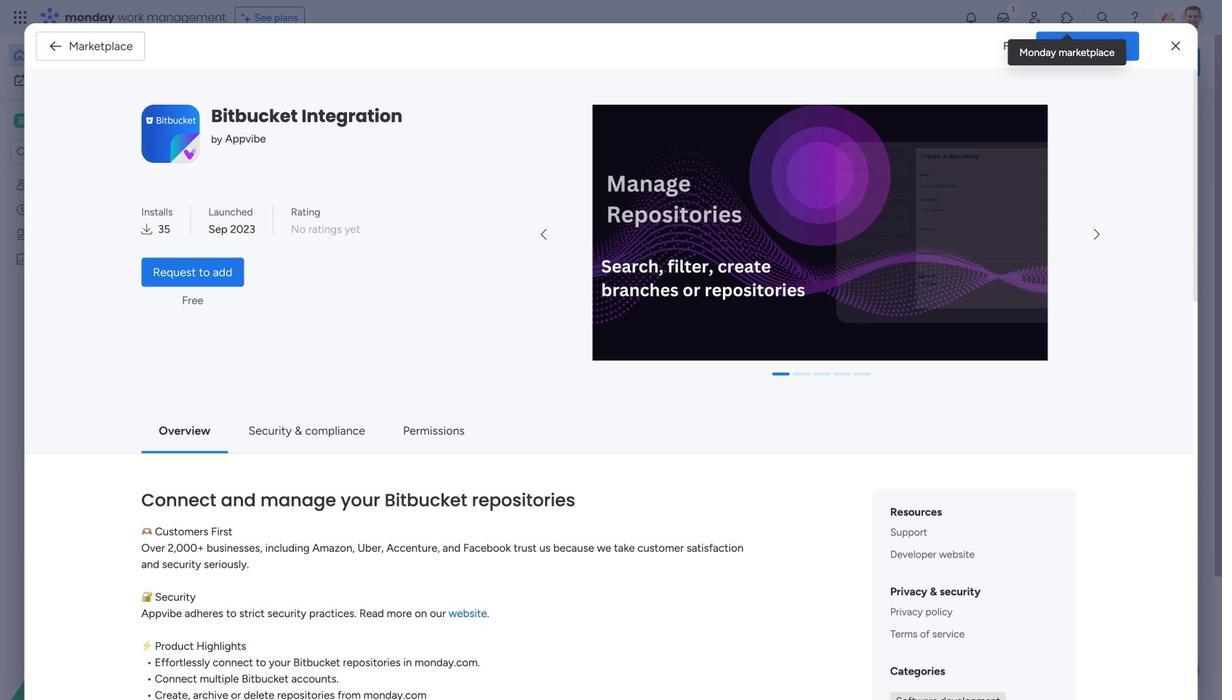 Task type: locate. For each thing, give the bounding box(es) containing it.
1 horizontal spatial lottie animation image
[[571, 35, 980, 90]]

0 vertical spatial lottie animation element
[[571, 35, 980, 90]]

terry turtle image
[[1182, 6, 1205, 29], [259, 598, 288, 627]]

0 horizontal spatial component image
[[243, 289, 256, 302]]

v2 bolt switch image
[[1108, 54, 1116, 70]]

circle o image up check circle image
[[1004, 174, 1014, 185]]

public dashboard image
[[15, 253, 29, 266]]

list box
[[0, 170, 186, 468]]

0 vertical spatial check circle image
[[1004, 137, 1014, 148]]

close recently visited image
[[225, 119, 242, 136]]

2 component image from the left
[[719, 289, 732, 302]]

update feed image
[[996, 10, 1011, 25]]

0 horizontal spatial add to favorites image
[[432, 444, 446, 459]]

add to favorites image
[[908, 266, 922, 281], [432, 444, 446, 459]]

workspace image
[[14, 113, 28, 129]]

0 horizontal spatial lottie animation image
[[0, 554, 186, 701]]

quick search results list box
[[225, 136, 948, 507]]

close update feed (inbox) image
[[225, 548, 242, 566]]

1 vertical spatial terry turtle image
[[259, 598, 288, 627]]

help image
[[1128, 10, 1143, 25]]

1 vertical spatial circle o image
[[1004, 211, 1014, 222]]

lottie animation element
[[571, 35, 980, 90], [0, 554, 186, 701]]

v2 user feedback image
[[994, 54, 1005, 70]]

public board image
[[15, 228, 29, 242]]

0 vertical spatial option
[[9, 44, 177, 67]]

option
[[9, 44, 177, 67], [9, 68, 177, 92], [0, 172, 186, 175]]

1 image
[[1007, 1, 1020, 17]]

dapulse x slim image
[[1172, 37, 1181, 55], [1179, 106, 1197, 123]]

1 horizontal spatial add to favorites image
[[908, 266, 922, 281]]

0 vertical spatial add to favorites image
[[908, 266, 922, 281]]

1 horizontal spatial component image
[[719, 289, 732, 302]]

circle o image down check circle image
[[1004, 211, 1014, 222]]

notifications image
[[964, 10, 979, 25]]

invite members image
[[1028, 10, 1043, 25]]

templates image image
[[996, 293, 1188, 393]]

check circle image
[[1004, 137, 1014, 148], [1004, 155, 1014, 166]]

0 vertical spatial terry turtle image
[[1182, 6, 1205, 29]]

1 horizontal spatial terry turtle image
[[1182, 6, 1205, 29]]

check circle image
[[1004, 192, 1014, 203]]

public board image
[[243, 266, 259, 282], [719, 266, 735, 282], [243, 444, 259, 460]]

lottie animation image
[[571, 35, 980, 90], [0, 554, 186, 701]]

circle o image
[[1004, 174, 1014, 185], [1004, 211, 1014, 222]]

component image
[[243, 289, 256, 302], [719, 289, 732, 302]]

1 element
[[372, 548, 389, 566]]

1 circle o image from the top
[[1004, 174, 1014, 185]]

0 horizontal spatial terry turtle image
[[259, 598, 288, 627]]

see plans image
[[241, 9, 255, 26]]

1 vertical spatial add to favorites image
[[432, 444, 446, 459]]

0 vertical spatial circle o image
[[1004, 174, 1014, 185]]

1 horizontal spatial lottie animation element
[[571, 35, 980, 90]]

contact sales element
[[983, 670, 1201, 701]]

0 vertical spatial lottie animation image
[[571, 35, 980, 90]]

1 vertical spatial check circle image
[[1004, 155, 1014, 166]]

0 horizontal spatial lottie animation element
[[0, 554, 186, 701]]



Task type: vqa. For each thing, say whether or not it's contained in the screenshot.
'Circle O' image
yes



Task type: describe. For each thing, give the bounding box(es) containing it.
marketplace arrow left image
[[541, 229, 547, 241]]

2 circle o image from the top
[[1004, 211, 1014, 222]]

Search in workspace field
[[31, 144, 122, 160]]

monday marketplace image
[[1060, 10, 1075, 25]]

marketplace arrow right image
[[1095, 229, 1100, 241]]

1 vertical spatial lottie animation element
[[0, 554, 186, 701]]

1 check circle image from the top
[[1004, 137, 1014, 148]]

search everything image
[[1096, 10, 1111, 25]]

2 check circle image from the top
[[1004, 155, 1014, 166]]

select product image
[[13, 10, 28, 25]]

workspace selection element
[[14, 112, 92, 130]]

1 component image from the left
[[243, 289, 256, 302]]

v2 download image
[[141, 222, 152, 238]]

public board image for bottommost add to favorites icon
[[243, 444, 259, 460]]

1 vertical spatial option
[[9, 68, 177, 92]]

1 vertical spatial lottie animation image
[[0, 554, 186, 701]]

app logo image
[[141, 105, 200, 163]]

remove from favorites image
[[670, 266, 684, 281]]

0 vertical spatial dapulse x slim image
[[1172, 37, 1181, 55]]

public board image for the topmost add to favorites icon
[[719, 266, 735, 282]]

close my workspaces image
[[225, 684, 242, 701]]

2 vertical spatial option
[[0, 172, 186, 175]]

1 vertical spatial dapulse x slim image
[[1179, 106, 1197, 123]]



